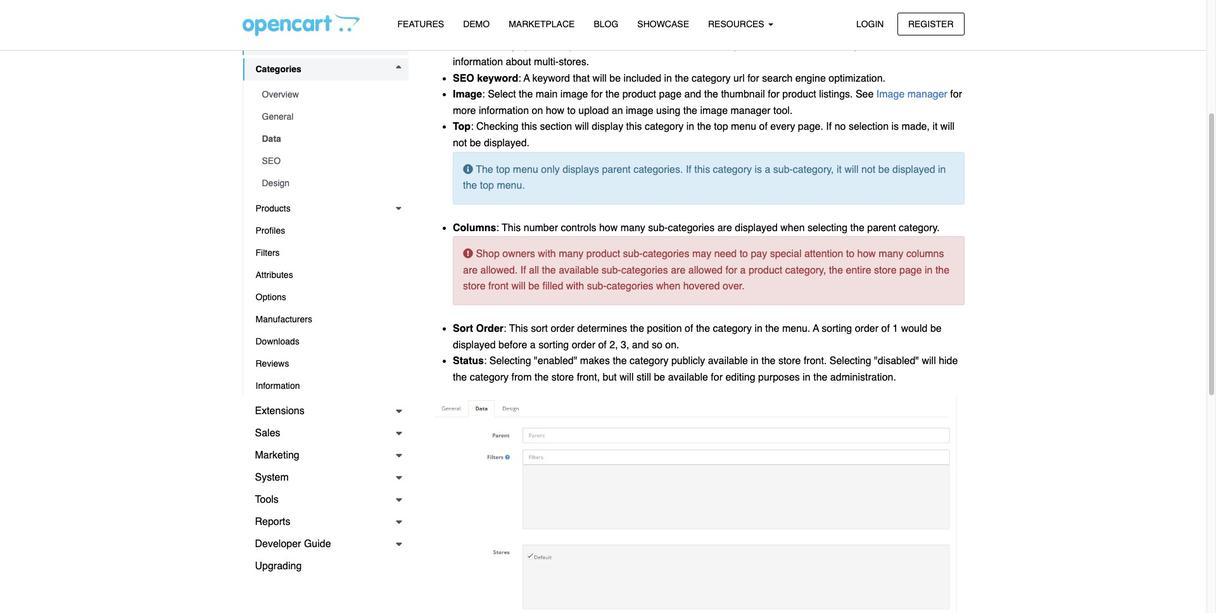 Task type: locate. For each thing, give the bounding box(es) containing it.
how up entire
[[857, 249, 876, 260]]

order left the 1
[[855, 323, 879, 335]]

2 vertical spatial top
[[480, 180, 494, 191]]

admin
[[255, 16, 284, 27]]

page down columns
[[900, 265, 922, 276]]

category data image
[[428, 394, 965, 613]]

you right demo
[[499, 24, 515, 35]]

1 keyword from the left
[[477, 73, 518, 84]]

will right front
[[512, 281, 526, 292]]

information link
[[243, 375, 409, 397]]

the
[[675, 73, 689, 84], [519, 89, 533, 100], [606, 89, 620, 100], [704, 89, 718, 100], [683, 105, 697, 116], [697, 121, 711, 133], [463, 180, 477, 191], [851, 222, 865, 234], [542, 265, 556, 276], [829, 265, 843, 276], [936, 265, 950, 276], [630, 323, 644, 335], [696, 323, 710, 335], [765, 323, 780, 335], [613, 356, 627, 367], [762, 356, 776, 367], [453, 372, 467, 383], [535, 372, 549, 383], [814, 372, 828, 383]]

0 horizontal spatial keyword
[[477, 73, 518, 84]]

marketing link
[[242, 445, 409, 467]]

be left included
[[610, 73, 621, 84]]

1 vertical spatial menu
[[513, 164, 538, 175]]

menu. up front.
[[782, 323, 811, 335]]

this left section at the top left of the page
[[521, 121, 537, 133]]

sorting up front.
[[822, 323, 852, 335]]

on up which
[[816, 8, 827, 19]]

1 horizontal spatial page
[[900, 265, 922, 276]]

menu down displayed.
[[513, 164, 538, 175]]

selecting down before
[[490, 356, 531, 367]]

page inside the shop owners with many product sub-categories may need to pay special attention to how many columns are allowed. if all the available sub-categories are allowed for a product category, the entire store page in the store front will be filled with sub-categories when hovered over.
[[900, 265, 922, 276]]

0 horizontal spatial is
[[622, 40, 629, 52]]

0 vertical spatial top
[[714, 121, 728, 133]]

1 horizontal spatial you
[[746, 24, 763, 35]]

if left the 'no'
[[826, 121, 832, 133]]

0 horizontal spatial category.
[[632, 8, 673, 19]]

for up 'over.'
[[726, 265, 737, 276]]

tools
[[255, 494, 279, 506]]

owners
[[503, 249, 535, 260]]

multi- inside the for more information about multi-stores.
[[534, 56, 559, 68]]

0 horizontal spatial image
[[561, 89, 588, 100]]

0 horizontal spatial a
[[524, 73, 530, 84]]

:
[[485, 24, 487, 35], [518, 73, 521, 84], [482, 89, 485, 100], [471, 121, 474, 133], [496, 222, 499, 234], [504, 323, 506, 335], [484, 356, 487, 367]]

3 you from the left
[[876, 24, 892, 35]]

developer
[[255, 538, 301, 550]]

2 horizontal spatial image
[[700, 105, 728, 116]]

only inside : if you are managing more than one store with opencart, you may check which stores you would like to add this category to. if only one store is available, "default" may be checked. see
[[555, 40, 574, 52]]

tools link
[[242, 489, 409, 511]]

a up front.
[[813, 323, 819, 335]]

a inside 'the top menu only displays parent categories. if this category is a sub-category, it will not be displayed in the top menu.'
[[765, 164, 771, 175]]

upgrading link
[[242, 556, 409, 578]]

will inside 'the top menu only displays parent categories. if this category is a sub-category, it will not be displayed in the top menu.'
[[845, 164, 859, 175]]

and
[[685, 89, 701, 100], [632, 339, 649, 351]]

0 vertical spatial not
[[453, 137, 467, 149]]

included
[[624, 73, 661, 84]]

category inside 'the top menu only displays parent categories. if this category is a sub-category, it will not be displayed in the top menu.'
[[713, 164, 752, 175]]

but
[[603, 372, 617, 383]]

if left all
[[521, 265, 526, 276]]

2 vertical spatial may
[[692, 249, 712, 260]]

login link
[[846, 12, 895, 35]]

0 vertical spatial on
[[816, 8, 827, 19]]

category down : checking this section will display this category in the top menu of every page. if no selection is made, it will not be displayed.
[[713, 164, 752, 175]]

not inside : checking this section will display this category in the top menu of every page. if no selection is made, it will not be displayed.
[[453, 137, 467, 149]]

be up hide at the right bottom of the page
[[931, 323, 942, 335]]

this
[[473, 40, 488, 52], [521, 121, 537, 133], [626, 121, 642, 133], [694, 164, 710, 175]]

2 vertical spatial is
[[755, 164, 762, 175]]

1 horizontal spatial not
[[862, 164, 876, 175]]

1 vertical spatial is
[[892, 121, 899, 133]]

resources link
[[699, 13, 783, 36]]

information inside the for more information about multi-stores.
[[453, 56, 503, 68]]

0 vertical spatial a
[[524, 73, 530, 84]]

category, down page.
[[793, 164, 834, 175]]

when left hovered
[[656, 281, 681, 292]]

0 horizontal spatial image
[[453, 89, 482, 100]]

information
[[256, 381, 300, 391]]

parent inside 'the top menu only displays parent categories. if this category is a sub-category, it will not be displayed in the top menu.'
[[602, 164, 631, 175]]

creating a multi-store
[[820, 40, 917, 52]]

be right the still
[[654, 372, 665, 383]]

may down opencart,
[[720, 40, 739, 52]]

1 vertical spatial this
[[509, 323, 528, 335]]

0 horizontal spatial when
[[656, 281, 681, 292]]

available,
[[632, 40, 675, 52]]

2 horizontal spatial may
[[766, 24, 785, 35]]

with right filled
[[566, 281, 584, 292]]

menu. down displayed.
[[497, 180, 525, 191]]

available up filled
[[559, 265, 599, 276]]

0 horizontal spatial and
[[632, 339, 649, 351]]

a
[[524, 73, 530, 84], [813, 323, 819, 335]]

1 vertical spatial page
[[900, 265, 922, 276]]

menu down thumbnail in the top right of the page
[[731, 121, 756, 133]]

register
[[908, 19, 954, 29]]

0 horizontal spatial seo
[[262, 156, 281, 166]]

be inside 'the top menu only displays parent categories. if this category is a sub-category, it will not be displayed in the top menu.'
[[879, 164, 890, 175]]

more left 'than'
[[583, 24, 606, 35]]

menu. inside : this sort order determines the position of the category in the menu. a sorting order of 1 would be displayed before a sorting order of 2, 3, and so on.
[[782, 323, 811, 335]]

it right made,
[[933, 121, 938, 133]]

multi-
[[870, 40, 895, 52], [534, 56, 559, 68]]

sub- inside 'the top menu only displays parent categories. if this category is a sub-category, it will not be displayed in the top menu.'
[[773, 164, 793, 175]]

more inside "for more information on how to upload an image using the image manager tool."
[[453, 105, 476, 116]]

how inside the shop owners with many product sub-categories may need to pay special attention to how many columns are allowed. if all the available sub-categories are allowed for a product category, the entire store page in the store front will be filled with sub-categories when hovered over.
[[857, 249, 876, 260]]

2 vertical spatial displayed
[[453, 339, 496, 351]]

2 vertical spatial available
[[668, 372, 708, 383]]

image down that at top left
[[561, 89, 588, 100]]

1 vertical spatial parent
[[867, 222, 896, 234]]

1 horizontal spatial a
[[813, 323, 819, 335]]

may inside the shop owners with many product sub-categories may need to pay special attention to how many columns are allowed. if all the available sub-categories are allowed for a product category, the entire store page in the store front will be filled with sub-categories when hovered over.
[[692, 249, 712, 260]]

2 horizontal spatial see
[[856, 89, 874, 100]]

available
[[559, 265, 599, 276], [708, 356, 748, 367], [668, 372, 708, 383]]

one
[[631, 24, 648, 35], [577, 40, 594, 52]]

more up top
[[453, 105, 476, 116]]

0 vertical spatial one
[[631, 24, 648, 35]]

for
[[722, 8, 734, 19], [920, 40, 932, 52], [748, 73, 759, 84], [591, 89, 603, 100], [768, 89, 780, 100], [950, 89, 962, 100], [726, 265, 737, 276], [711, 372, 723, 383]]

only left displays in the left top of the page
[[541, 164, 560, 175]]

opencart,
[[697, 24, 744, 35]]

if inside 'the top menu only displays parent categories. if this category is a sub-category, it will not be displayed in the top menu.'
[[686, 164, 692, 175]]

product down included
[[623, 89, 656, 100]]

main
[[536, 89, 558, 100]]

1 vertical spatial it
[[837, 164, 842, 175]]

it down the 'no'
[[837, 164, 842, 175]]

and right 3,
[[632, 339, 649, 351]]

keyword
[[477, 73, 518, 84], [532, 73, 570, 84]]

attributes
[[256, 270, 293, 280]]

1 vertical spatial category,
[[785, 265, 826, 276]]

0 vertical spatial displayed
[[893, 164, 935, 175]]

manager inside "for more information on how to upload an image using the image manager tool."
[[731, 105, 771, 116]]

managing
[[535, 24, 580, 35]]

0 horizontal spatial parent
[[602, 164, 631, 175]]

1 horizontal spatial menu
[[731, 121, 756, 133]]

would right the 1
[[901, 323, 928, 335]]

menu inside 'the top menu only displays parent categories. if this category is a sub-category, it will not be displayed in the top menu.'
[[513, 164, 538, 175]]

information for : if you are managing more than one store with opencart, you may check which stores you would like to add this category to. if only one store is available, "default" may be checked. see
[[453, 56, 503, 68]]

image down image : select the main image for the product page and the thumbnail for product listings. see image manager
[[700, 105, 728, 116]]

how up section at the top left of the page
[[546, 105, 565, 116]]

2 horizontal spatial displayed
[[893, 164, 935, 175]]

for down "search"
[[768, 89, 780, 100]]

products
[[256, 203, 291, 213]]

0 vertical spatial would
[[895, 24, 922, 35]]

1 vertical spatial manager
[[731, 105, 771, 116]]

1 vertical spatial seo
[[262, 156, 281, 166]]

allowed.
[[481, 265, 518, 276]]

1 horizontal spatial menu.
[[782, 323, 811, 335]]

to inside "for more information on how to upload an image using the image manager tool."
[[567, 105, 576, 116]]

category inside : checking this section will display this category in the top menu of every page. if no selection is made, it will not be displayed.
[[645, 121, 684, 133]]

be down selection
[[879, 164, 890, 175]]

1 vertical spatial and
[[632, 339, 649, 351]]

1 horizontal spatial category.
[[899, 222, 940, 234]]

pay
[[751, 249, 767, 260]]

more inside the for more information about multi-stores.
[[935, 40, 958, 52]]

with
[[676, 24, 694, 35], [538, 249, 556, 260], [566, 281, 584, 292]]

made,
[[902, 121, 930, 133]]

store down register 'link'
[[895, 40, 917, 52]]

the inside : checking this section will display this category in the top menu of every page. if no selection is made, it will not be displayed.
[[697, 121, 711, 133]]

store down 'than'
[[597, 40, 619, 52]]

menu inside : checking this section will display this category in the top menu of every page. if no selection is made, it will not be displayed.
[[731, 121, 756, 133]]

showcase
[[638, 19, 689, 29]]

one right 'than'
[[631, 24, 648, 35]]

for inside the shop owners with many product sub-categories may need to pay special attention to how many columns are allowed. if all the available sub-categories are allowed for a product category, the entire store page in the store front will be filled with sub-categories when hovered over.
[[726, 265, 737, 276]]

admin interface
[[255, 16, 326, 27]]

resources
[[708, 19, 767, 29]]

would inside : this sort order determines the position of the category in the menu. a sorting order of 1 would be displayed before a sorting order of 2, 3, and so on.
[[901, 323, 928, 335]]

is
[[622, 40, 629, 52], [892, 121, 899, 133], [755, 164, 762, 175]]

if inside : checking this section will display this category in the top menu of every page. if no selection is made, it will not be displayed.
[[826, 121, 832, 133]]

order right sort
[[551, 323, 574, 335]]

this right add
[[473, 40, 488, 52]]

be inside : selecting "enabled" makes the category publicly available in the store front. selecting "disabled" will hide the category from the store front, but will still be available for editing purposes in the administration.
[[654, 372, 665, 383]]

1 horizontal spatial manager
[[908, 89, 948, 100]]

with up "default"
[[676, 24, 694, 35]]

parent up entire
[[867, 222, 896, 234]]

the inside 'the top menu only displays parent categories. if this category is a sub-category, it will not be displayed in the top menu.'
[[463, 180, 477, 191]]

like
[[925, 24, 940, 35]]

top down the
[[480, 180, 494, 191]]

for up opencart,
[[722, 8, 734, 19]]

it inside 'the top menu only displays parent categories. if this category is a sub-category, it will not be displayed in the top menu.'
[[837, 164, 842, 175]]

columns
[[453, 222, 496, 234]]

1 horizontal spatial image
[[626, 105, 654, 116]]

makes
[[580, 356, 610, 367]]

: inside : this sort order determines the position of the category in the menu. a sorting order of 1 would be displayed before a sorting order of 2, 3, and so on.
[[504, 323, 506, 335]]

general link
[[249, 106, 409, 128]]

manager down thumbnail in the top right of the page
[[731, 105, 771, 116]]

with up all
[[538, 249, 556, 260]]

0 vertical spatial available
[[559, 265, 599, 276]]

be inside : this sort order determines the position of the category in the menu. a sorting order of 1 would be displayed before a sorting order of 2, 3, and so on.
[[931, 323, 942, 335]]

selecting
[[808, 222, 848, 234]]

2 selecting from the left
[[830, 356, 871, 367]]

displayed inside : this sort order determines the position of the category in the menu. a sorting order of 1 would be displayed before a sorting order of 2, 3, and so on.
[[453, 339, 496, 351]]

1 vertical spatial may
[[720, 40, 739, 52]]

to a category. see filter for more information on how filters work.
[[612, 8, 902, 19]]

1 vertical spatial multi-
[[534, 56, 559, 68]]

be
[[742, 40, 753, 52], [610, 73, 621, 84], [470, 137, 481, 149], [879, 164, 890, 175], [528, 281, 540, 292], [931, 323, 942, 335], [654, 372, 665, 383]]

0 horizontal spatial menu
[[513, 164, 538, 175]]

filters link
[[243, 242, 409, 264]]

see inside : if you are managing more than one store with opencart, you may check which stores you would like to add this category to. if only one store is available, "default" may be checked. see
[[799, 40, 817, 52]]

sub-
[[773, 164, 793, 175], [648, 222, 668, 234], [623, 249, 643, 260], [602, 265, 621, 276], [587, 281, 607, 292]]

0 vertical spatial category,
[[793, 164, 834, 175]]

may up 'allowed'
[[692, 249, 712, 260]]

opencart - open source shopping cart solution image
[[242, 13, 360, 36]]

be down top
[[470, 137, 481, 149]]

0 horizontal spatial selecting
[[490, 356, 531, 367]]

developer guide
[[255, 538, 331, 550]]

0 horizontal spatial you
[[499, 24, 515, 35]]

for inside the for more information about multi-stores.
[[920, 40, 932, 52]]

front.
[[804, 356, 827, 367]]

see down the optimization.
[[856, 89, 874, 100]]

many down controls
[[559, 249, 584, 260]]

information for : select the main image for the product page and the thumbnail for product listings. see
[[479, 105, 529, 116]]

hovered
[[683, 281, 720, 292]]

"default"
[[678, 40, 717, 52]]

is inside : checking this section will display this category in the top menu of every page. if no selection is made, it will not be displayed.
[[892, 121, 899, 133]]

1 horizontal spatial keyword
[[532, 73, 570, 84]]

1 vertical spatial would
[[901, 323, 928, 335]]

0 horizontal spatial one
[[577, 40, 594, 52]]

0 vertical spatial category.
[[632, 8, 673, 19]]

information up check
[[763, 8, 813, 19]]

category down using
[[645, 121, 684, 133]]

1 vertical spatial see
[[799, 40, 817, 52]]

not
[[453, 137, 467, 149], [862, 164, 876, 175]]

for right url
[[748, 73, 759, 84]]

which
[[817, 24, 843, 35]]

of inside : checking this section will display this category in the top menu of every page. if no selection is made, it will not be displayed.
[[759, 121, 768, 133]]

would left the like
[[895, 24, 922, 35]]

this
[[502, 222, 521, 234], [509, 323, 528, 335]]

if right the to.
[[547, 40, 553, 52]]

category, down attention
[[785, 265, 826, 276]]

url
[[734, 73, 745, 84]]

2 horizontal spatial is
[[892, 121, 899, 133]]

interface
[[287, 16, 326, 27]]

1 you from the left
[[499, 24, 515, 35]]

1 vertical spatial menu.
[[782, 323, 811, 335]]

menu
[[731, 121, 756, 133], [513, 164, 538, 175]]

order
[[551, 323, 574, 335], [855, 323, 879, 335], [572, 339, 596, 351]]

1 vertical spatial a
[[813, 323, 819, 335]]

1 horizontal spatial with
[[566, 281, 584, 292]]

on.
[[665, 339, 679, 351]]

overview
[[262, 89, 299, 99]]

in inside the shop owners with many product sub-categories may need to pay special attention to how many columns are allowed. if all the available sub-categories are allowed for a product category, the entire store page in the store front will be filled with sub-categories when hovered over.
[[925, 265, 933, 276]]

1 vertical spatial displayed
[[735, 222, 778, 234]]

login
[[856, 19, 884, 29]]

a down about
[[524, 73, 530, 84]]

0 vertical spatial page
[[659, 89, 682, 100]]

more down the like
[[935, 40, 958, 52]]

about
[[506, 56, 531, 68]]

: inside : if you are managing more than one store with opencart, you may check which stores you would like to add this category to. if only one store is available, "default" may be checked. see
[[485, 24, 487, 35]]

1 vertical spatial only
[[541, 164, 560, 175]]

page
[[659, 89, 682, 100], [900, 265, 922, 276]]

a down sort
[[530, 339, 536, 351]]

product down the engine at the top of the page
[[783, 89, 816, 100]]

you down the to a category. see filter for more information on how filters work. at the right
[[746, 24, 763, 35]]

for left editing
[[711, 372, 723, 383]]

every
[[771, 121, 795, 133]]

will
[[593, 73, 607, 84], [575, 121, 589, 133], [941, 121, 955, 133], [845, 164, 859, 175], [512, 281, 526, 292], [922, 356, 936, 367], [620, 372, 634, 383]]

0 horizontal spatial with
[[538, 249, 556, 260]]

category. up available, on the right of page
[[632, 8, 673, 19]]

on down the main
[[532, 105, 543, 116]]

category down 'over.'
[[713, 323, 752, 335]]

2 horizontal spatial many
[[879, 249, 904, 260]]

0 vertical spatial only
[[555, 40, 574, 52]]

1 horizontal spatial when
[[781, 222, 805, 234]]

1 horizontal spatial sorting
[[822, 323, 852, 335]]

top right the
[[496, 164, 510, 175]]

be inside the shop owners with many product sub-categories may need to pay special attention to how many columns are allowed. if all the available sub-categories are allowed for a product category, the entire store page in the store front will be filled with sub-categories when hovered over.
[[528, 281, 540, 292]]

the
[[476, 164, 493, 175]]

to
[[612, 8, 621, 19], [943, 24, 951, 35], [567, 105, 576, 116], [740, 249, 748, 260], [846, 249, 855, 260]]

categories up determines
[[607, 281, 654, 292]]

information down add
[[453, 56, 503, 68]]

2 horizontal spatial top
[[714, 121, 728, 133]]

a down every
[[765, 164, 771, 175]]

0 vertical spatial sorting
[[822, 323, 852, 335]]

if right categories.
[[686, 164, 692, 175]]

category up about
[[491, 40, 530, 52]]

2 image from the left
[[877, 89, 905, 100]]

0 vertical spatial this
[[502, 222, 521, 234]]

information inside "for more information on how to upload an image using the image manager tool."
[[479, 105, 529, 116]]

listings.
[[819, 89, 853, 100]]

stores
[[453, 24, 485, 35]]

menu. inside 'the top menu only displays parent categories. if this category is a sub-category, it will not be displayed in the top menu.'
[[497, 180, 525, 191]]

image down the optimization.
[[877, 89, 905, 100]]

"disabled"
[[874, 356, 919, 367]]

2 vertical spatial information
[[479, 105, 529, 116]]

0 vertical spatial it
[[933, 121, 938, 133]]

0 vertical spatial seo
[[453, 73, 474, 84]]

seo down data
[[262, 156, 281, 166]]

still
[[637, 372, 651, 383]]

displayed down made,
[[893, 164, 935, 175]]

not down top
[[453, 137, 467, 149]]

categories down columns : this number controls how many sub-categories are displayed when selecting the parent category.
[[643, 249, 690, 260]]

0 horizontal spatial page
[[659, 89, 682, 100]]

overview link
[[249, 84, 409, 106]]

1 horizontal spatial and
[[685, 89, 701, 100]]

this up before
[[509, 323, 528, 335]]

0 vertical spatial menu
[[731, 121, 756, 133]]

1 horizontal spatial multi-
[[870, 40, 895, 52]]

displayed up pay on the right top of the page
[[735, 222, 778, 234]]

1 horizontal spatial see
[[799, 40, 817, 52]]

administration.
[[830, 372, 896, 383]]

and down seo keyword : a keyword that will be included in the category url for search engine optimization.
[[685, 89, 701, 100]]

1 vertical spatial with
[[538, 249, 556, 260]]

category up the still
[[630, 356, 669, 367]]

1 horizontal spatial image
[[877, 89, 905, 100]]

0 horizontal spatial multi-
[[534, 56, 559, 68]]

to right the like
[[943, 24, 951, 35]]

2 horizontal spatial you
[[876, 24, 892, 35]]

keyword up select
[[477, 73, 518, 84]]

only inside 'the top menu only displays parent categories. if this category is a sub-category, it will not be displayed in the top menu.'
[[541, 164, 560, 175]]

0 vertical spatial see
[[676, 8, 694, 19]]

not inside 'the top menu only displays parent categories. if this category is a sub-category, it will not be displayed in the top menu.'
[[862, 164, 876, 175]]

2 keyword from the left
[[532, 73, 570, 84]]

selection
[[849, 121, 889, 133]]

0 horizontal spatial it
[[837, 164, 842, 175]]



Task type: describe. For each thing, give the bounding box(es) containing it.
demo link
[[454, 13, 499, 36]]

this inside : if you are managing more than one store with opencart, you may check which stores you would like to add this category to. if only one store is available, "default" may be checked. see
[[473, 40, 488, 52]]

will right that at top left
[[593, 73, 607, 84]]

category, inside the shop owners with many product sub-categories may need to pay special attention to how many columns are allowed. if all the available sub-categories are allowed for a product category, the entire store page in the store front will be filled with sub-categories when hovered over.
[[785, 265, 826, 276]]

how up which
[[830, 8, 848, 19]]

for more information about multi-stores.
[[453, 40, 958, 68]]

guide
[[304, 538, 331, 550]]

a inside : this sort order determines the position of the category in the menu. a sorting order of 1 would be displayed before a sorting order of 2, 3, and so on.
[[813, 323, 819, 335]]

image : select the main image for the product page and the thumbnail for product listings. see image manager
[[453, 89, 948, 100]]

top inside : checking this section will display this category in the top menu of every page. if no selection is made, it will not be displayed.
[[714, 121, 728, 133]]

blog
[[594, 19, 618, 29]]

store right entire
[[874, 265, 897, 276]]

store left front
[[463, 281, 486, 292]]

hide
[[939, 356, 958, 367]]

engine
[[796, 73, 826, 84]]

be inside : checking this section will display this category in the top menu of every page. if no selection is made, it will not be displayed.
[[470, 137, 481, 149]]

special
[[770, 249, 802, 260]]

more up opencart,
[[737, 8, 760, 19]]

sort order
[[453, 323, 504, 335]]

reviews
[[256, 359, 289, 369]]

manufacturers
[[256, 314, 312, 324]]

that
[[573, 73, 590, 84]]

exclamation circle image
[[463, 249, 473, 259]]

so
[[652, 339, 663, 351]]

1 horizontal spatial top
[[496, 164, 510, 175]]

0 vertical spatial multi-
[[870, 40, 895, 52]]

2,
[[610, 339, 618, 351]]

of left the 1
[[882, 323, 890, 335]]

attributes link
[[243, 264, 409, 286]]

marketplace link
[[499, 13, 584, 36]]

0 vertical spatial may
[[766, 24, 785, 35]]

of left "2,"
[[598, 339, 607, 351]]

system
[[255, 472, 289, 483]]

the top menu only displays parent categories. if this category is a sub-category, it will not be displayed in the top menu.
[[463, 164, 946, 191]]

0 horizontal spatial see
[[676, 8, 694, 19]]

to inside : if you are managing more than one store with opencart, you may check which stores you would like to add this category to. if only one store is available, "default" may be checked. see
[[943, 24, 951, 35]]

this inside : this sort order determines the position of the category in the menu. a sorting order of 1 would be displayed before a sorting order of 2, 3, and so on.
[[509, 323, 528, 335]]

sort
[[453, 323, 473, 335]]

optimization.
[[829, 73, 886, 84]]

attention
[[805, 249, 843, 260]]

1 horizontal spatial parent
[[867, 222, 896, 234]]

front,
[[577, 372, 600, 383]]

0 horizontal spatial top
[[480, 180, 494, 191]]

2 vertical spatial with
[[566, 281, 584, 292]]

a up 'than'
[[624, 8, 629, 19]]

1 image from the left
[[453, 89, 482, 100]]

seo link
[[249, 150, 409, 172]]

category down status
[[470, 372, 509, 383]]

if inside the shop owners with many product sub-categories may need to pay special attention to how many columns are allowed. if all the available sub-categories are allowed for a product category, the entire store page in the store front will be filled with sub-categories when hovered over.
[[521, 265, 526, 276]]

1
[[893, 323, 898, 335]]

entire
[[846, 265, 871, 276]]

if right demo
[[490, 24, 496, 35]]

category, inside 'the top menu only displays parent categories. if this category is a sub-category, it will not be displayed in the top menu.'
[[793, 164, 834, 175]]

how inside "for more information on how to upload an image using the image manager tool."
[[546, 105, 565, 116]]

a inside : this sort order determines the position of the category in the menu. a sorting order of 1 would be displayed before a sorting order of 2, 3, and so on.
[[530, 339, 536, 351]]

upgrading
[[255, 561, 302, 572]]

it inside : checking this section will display this category in the top menu of every page. if no selection is made, it will not be displayed.
[[933, 121, 938, 133]]

marketing
[[255, 450, 299, 461]]

with inside : if you are managing more than one store with opencart, you may check which stores you would like to add this category to. if only one store is available, "default" may be checked. see
[[676, 24, 694, 35]]

: inside : checking this section will display this category in the top menu of every page. if no selection is made, it will not be displayed.
[[471, 121, 474, 133]]

data
[[262, 134, 281, 144]]

manufacturers link
[[243, 309, 409, 331]]

info circle image
[[463, 164, 473, 174]]

than
[[608, 24, 628, 35]]

reports link
[[242, 511, 409, 533]]

2 you from the left
[[746, 24, 763, 35]]

: selecting "enabled" makes the category publicly available in the store front. selecting "disabled" will hide the category from the store front, but will still be available for editing purposes in the administration.
[[453, 356, 958, 383]]

0 vertical spatial manager
[[908, 89, 948, 100]]

an
[[612, 105, 623, 116]]

controls
[[561, 222, 596, 234]]

how right controls
[[599, 222, 618, 234]]

1 vertical spatial one
[[577, 40, 594, 52]]

the top menu only displays parent categories. if this category is a sub-category, it will not be displayed in the top menu. alert
[[453, 152, 965, 204]]

more inside : if you are managing more than one store with opencart, you may check which stores you would like to add this category to. if only one store is available, "default" may be checked. see
[[583, 24, 606, 35]]

register link
[[898, 12, 965, 35]]

: inside : selecting "enabled" makes the category publicly available in the store front. selecting "disabled" will hide the category from the store front, but will still be available for editing purposes in the administration.
[[484, 356, 487, 367]]

to up 'than'
[[612, 8, 621, 19]]

is inside 'the top menu only displays parent categories. if this category is a sub-category, it will not be displayed in the top menu.'
[[755, 164, 762, 175]]

0 vertical spatial information
[[763, 8, 813, 19]]

1 horizontal spatial displayed
[[735, 222, 778, 234]]

to up entire
[[846, 249, 855, 260]]

will down upload
[[575, 121, 589, 133]]

store down "enabled"
[[552, 372, 574, 383]]

0 horizontal spatial many
[[559, 249, 584, 260]]

to left pay on the right top of the page
[[740, 249, 748, 260]]

for inside "for more information on how to upload an image using the image manager tool."
[[950, 89, 962, 100]]

categories up need at the right of page
[[668, 222, 715, 234]]

display
[[592, 121, 623, 133]]

1 horizontal spatial many
[[621, 222, 645, 234]]

before
[[499, 339, 527, 351]]

page.
[[798, 121, 823, 133]]

displayed inside 'the top menu only displays parent categories. if this category is a sub-category, it will not be displayed in the top menu.'
[[893, 164, 935, 175]]

columns : this number controls how many sub-categories are displayed when selecting the parent category.
[[453, 222, 940, 234]]

available inside the shop owners with many product sub-categories may need to pay special attention to how many columns are allowed. if all the available sub-categories are allowed for a product category, the entire store page in the store front will be filled with sub-categories when hovered over.
[[559, 265, 599, 276]]

for inside : selecting "enabled" makes the category publicly available in the store front. selecting "disabled" will hide the category from the store front, but will still be available for editing purposes in the administration.
[[711, 372, 723, 383]]

be inside : if you are managing more than one store with opencart, you may check which stores you would like to add this category to. if only one store is available, "default" may be checked. see
[[742, 40, 753, 52]]

data link
[[249, 128, 409, 150]]

categories link
[[243, 58, 409, 80]]

are down exclamation circle icon
[[463, 265, 478, 276]]

on inside "for more information on how to upload an image using the image manager tool."
[[532, 105, 543, 116]]

store up purposes
[[778, 356, 801, 367]]

in inside 'the top menu only displays parent categories. if this category is a sub-category, it will not be displayed in the top menu.'
[[938, 164, 946, 175]]

checking
[[476, 121, 519, 133]]

0 horizontal spatial sorting
[[539, 339, 569, 351]]

features link
[[388, 13, 454, 36]]

of right position
[[685, 323, 693, 335]]

categories.
[[634, 164, 683, 175]]

1 vertical spatial category.
[[899, 222, 940, 234]]

are inside : if you are managing more than one store with opencart, you may check which stores you would like to add this category to. if only one store is available, "default" may be checked. see
[[518, 24, 532, 35]]

are up need at the right of page
[[718, 222, 732, 234]]

purposes
[[758, 372, 800, 383]]

developer guide link
[[242, 533, 409, 556]]

filters
[[256, 248, 280, 258]]

from
[[512, 372, 532, 383]]

1 horizontal spatial one
[[631, 24, 648, 35]]

upload
[[579, 105, 609, 116]]

this inside 'the top menu only displays parent categories. if this category is a sub-category, it will not be displayed in the top menu.'
[[694, 164, 710, 175]]

categories left 'allowed'
[[621, 265, 668, 276]]

store up available, on the right of page
[[651, 24, 673, 35]]

filter
[[697, 8, 719, 19]]

products link
[[243, 198, 409, 220]]

order up the makes
[[572, 339, 596, 351]]

is inside : if you are managing more than one store with opencart, you may check which stores you would like to add this category to. if only one store is available, "default" may be checked. see
[[622, 40, 629, 52]]

product down controls
[[586, 249, 620, 260]]

will inside the shop owners with many product sub-categories may need to pay special attention to how many columns are allowed. if all the available sub-categories are allowed for a product category, the entire store page in the store front will be filled with sub-categories when hovered over.
[[512, 281, 526, 292]]

seo keyword : a keyword that will be included in the category url for search engine optimization.
[[453, 73, 886, 84]]

are left 'allowed'
[[671, 265, 686, 276]]

0 vertical spatial when
[[781, 222, 805, 234]]

features
[[398, 19, 444, 29]]

for up upload
[[591, 89, 603, 100]]

stores.
[[559, 56, 589, 68]]

2 vertical spatial see
[[856, 89, 874, 100]]

thumbnail
[[721, 89, 765, 100]]

extensions
[[255, 405, 305, 417]]

extensions link
[[242, 400, 409, 423]]

in inside : checking this section will display this category in the top menu of every page. if no selection is made, it will not be displayed.
[[687, 121, 694, 133]]

filled
[[543, 281, 563, 292]]

catalog
[[255, 38, 292, 49]]

using
[[656, 105, 681, 116]]

will right but at the bottom of the page
[[620, 372, 634, 383]]

when inside the shop owners with many product sub-categories may need to pay special attention to how many columns are allowed. if all the available sub-categories are allowed for a product category, the entire store page in the store front will be filled with sub-categories when hovered over.
[[656, 281, 681, 292]]

for more information on how to upload an image using the image manager tool.
[[453, 89, 962, 116]]

seo for seo keyword : a keyword that will be included in the category url for search engine optimization.
[[453, 73, 474, 84]]

seo for seo
[[262, 156, 281, 166]]

and inside : this sort order determines the position of the category in the menu. a sorting order of 1 would be displayed before a sorting order of 2, 3, and so on.
[[632, 339, 649, 351]]

0 vertical spatial and
[[685, 89, 701, 100]]

category inside : if you are managing more than one store with opencart, you may check which stores you would like to add this category to. if only one store is available, "default" may be checked. see
[[491, 40, 530, 52]]

"enabled"
[[534, 356, 577, 367]]

a down stores
[[861, 40, 867, 52]]

downloads link
[[243, 331, 409, 353]]

this right display
[[626, 121, 642, 133]]

number
[[524, 222, 558, 234]]

add
[[453, 40, 470, 52]]

shop owners with many product sub-categories may need to pay special attention to how many columns are allowed. if all the available sub-categories are allowed for a product category, the entire store page in the store front will be filled with sub-categories when hovered over. alert
[[453, 236, 965, 305]]

checked.
[[756, 40, 797, 52]]

a inside the shop owners with many product sub-categories may need to pay special attention to how many columns are allowed. if all the available sub-categories are allowed for a product category, the entire store page in the store front will be filled with sub-categories when hovered over.
[[740, 265, 746, 276]]

columns
[[906, 249, 944, 260]]

sales link
[[242, 423, 409, 445]]

1 horizontal spatial may
[[720, 40, 739, 52]]

need
[[714, 249, 737, 260]]

in inside : this sort order determines the position of the category in the menu. a sorting order of 1 would be displayed before a sorting order of 2, 3, and so on.
[[755, 323, 763, 335]]

category inside : this sort order determines the position of the category in the menu. a sorting order of 1 would be displayed before a sorting order of 2, 3, and so on.
[[713, 323, 752, 335]]

1 vertical spatial available
[[708, 356, 748, 367]]

the inside "for more information on how to upload an image using the image manager tool."
[[683, 105, 697, 116]]

1 selecting from the left
[[490, 356, 531, 367]]

category up image : select the main image for the product page and the thumbnail for product listings. see image manager
[[692, 73, 731, 84]]

creating
[[820, 40, 859, 52]]

tool.
[[774, 105, 793, 116]]

will left hide at the right bottom of the page
[[922, 356, 936, 367]]

would inside : if you are managing more than one store with opencart, you may check which stores you would like to add this category to. if only one store is available, "default" may be checked. see
[[895, 24, 922, 35]]

publicly
[[671, 356, 705, 367]]

design link
[[249, 172, 409, 194]]

will right made,
[[941, 121, 955, 133]]

stores
[[846, 24, 873, 35]]

creating a multi-store link
[[820, 40, 917, 52]]

product down pay on the right top of the page
[[749, 265, 783, 276]]

displays
[[563, 164, 599, 175]]



Task type: vqa. For each thing, say whether or not it's contained in the screenshot.
to in the : If you are managing more than one store with OpenCart, you may check which stores you would like to add this category to. If only one store is available, "Default" may be checked. See
yes



